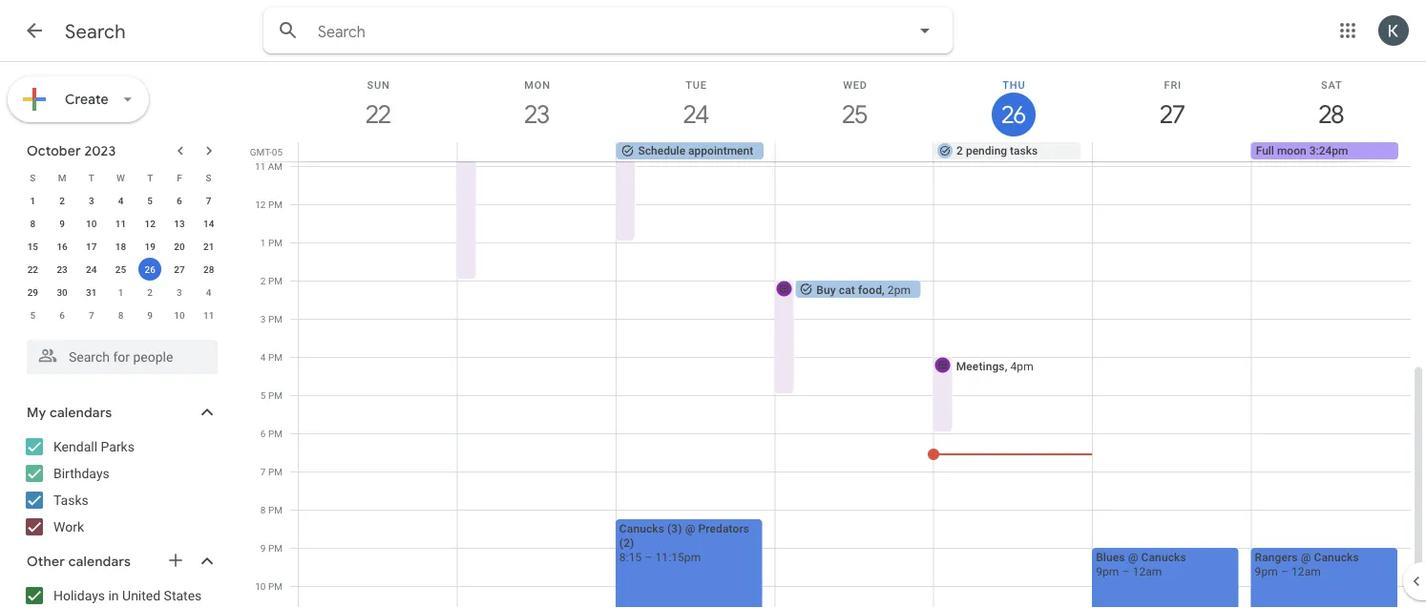 Task type: locate. For each thing, give the bounding box(es) containing it.
28 inside grid
[[1318, 99, 1343, 130]]

12 for 12 pm
[[255, 199, 266, 210]]

8 down 7 pm
[[261, 504, 266, 516]]

my calendars button
[[4, 397, 237, 428]]

– inside rangers @ canucks 9pm – 12am
[[1281, 565, 1289, 578]]

2 vertical spatial 9
[[261, 542, 266, 554]]

2 horizontal spatial 4
[[261, 351, 266, 363]]

2 horizontal spatial 5
[[261, 390, 266, 401]]

add other calendars image
[[166, 551, 185, 570]]

2 inside 'button'
[[957, 144, 963, 158]]

7 pm from the top
[[268, 428, 283, 439]]

tue
[[686, 79, 707, 91]]

5 for november 5 element
[[30, 309, 36, 321]]

1 vertical spatial 25
[[115, 264, 126, 275]]

blues @ canucks 9pm – 12am
[[1096, 550, 1186, 578]]

0 vertical spatial 10
[[86, 218, 97, 229]]

rangers
[[1255, 550, 1298, 564]]

9pm
[[1096, 565, 1119, 578], [1255, 565, 1278, 578]]

november 11 element
[[197, 304, 220, 327]]

pm up 3 pm on the bottom of the page
[[268, 275, 283, 286]]

pm down 2 pm
[[268, 313, 283, 325]]

s
[[30, 172, 36, 183], [206, 172, 212, 183]]

1 up 15 element
[[30, 195, 36, 206]]

6 for november 6 element
[[59, 309, 65, 321]]

15 element
[[21, 235, 44, 258]]

23 inside mon 23
[[524, 99, 548, 130]]

0 horizontal spatial 22
[[27, 264, 38, 275]]

november 8 element
[[109, 304, 132, 327]]

9 up 16 element
[[59, 218, 65, 229]]

3 down 2 pm
[[261, 313, 266, 325]]

9 for 9 pm
[[261, 542, 266, 554]]

pm down '6 pm'
[[268, 466, 283, 477]]

10 for november 10 element
[[174, 309, 185, 321]]

7 inside november 7 element
[[89, 309, 94, 321]]

8
[[30, 218, 36, 229], [118, 309, 123, 321], [261, 504, 266, 516]]

pm for 9 pm
[[268, 542, 283, 554]]

0 horizontal spatial @
[[685, 522, 696, 535]]

22 down sun
[[365, 99, 389, 130]]

2pm
[[888, 283, 911, 296]]

9
[[59, 218, 65, 229], [147, 309, 153, 321], [261, 542, 266, 554]]

10 for 10 element
[[86, 218, 97, 229]]

work
[[53, 519, 84, 535]]

0 horizontal spatial 23
[[57, 264, 68, 275]]

2 horizontal spatial 3
[[261, 313, 266, 325]]

thu
[[1003, 79, 1026, 91]]

27 down the 20
[[174, 264, 185, 275]]

canucks inside the canucks (3) @ predators (2) 8:15 – 11:15pm
[[620, 522, 664, 535]]

12 element
[[139, 212, 162, 235]]

2 vertical spatial 5
[[261, 390, 266, 401]]

pm down the am
[[268, 199, 283, 210]]

28 down "21"
[[203, 264, 214, 275]]

1 horizontal spatial 25
[[841, 99, 866, 130]]

2 t from the left
[[147, 172, 153, 183]]

24 element
[[80, 258, 103, 281]]

grid containing 22
[[244, 62, 1426, 608]]

pm up 2 pm
[[268, 237, 283, 248]]

0 horizontal spatial 1
[[30, 195, 36, 206]]

9pm inside "blues @ canucks 9pm – 12am"
[[1096, 565, 1119, 578]]

23 inside row group
[[57, 264, 68, 275]]

0 vertical spatial 28
[[1318, 99, 1343, 130]]

27 element
[[168, 258, 191, 281]]

25
[[841, 99, 866, 130], [115, 264, 126, 275]]

pm down the 4 pm
[[268, 390, 283, 401]]

0 horizontal spatial 6
[[59, 309, 65, 321]]

1 vertical spatial 9
[[147, 309, 153, 321]]

1 vertical spatial 22
[[27, 264, 38, 275]]

1 9pm from the left
[[1096, 565, 1119, 578]]

26 cell
[[135, 258, 165, 281]]

12 down 11 am
[[255, 199, 266, 210]]

1 horizontal spatial 10
[[174, 309, 185, 321]]

1 vertical spatial 10
[[174, 309, 185, 321]]

4 pm
[[261, 351, 283, 363]]

2 horizontal spatial 7
[[261, 466, 266, 477]]

1 pm
[[261, 237, 283, 248]]

8 up 15 element
[[30, 218, 36, 229]]

8 down november 1 element
[[118, 309, 123, 321]]

@ right blues
[[1128, 550, 1139, 564]]

22
[[365, 99, 389, 130], [27, 264, 38, 275]]

– inside "blues @ canucks 9pm – 12am"
[[1122, 565, 1130, 578]]

7 down 31 element
[[89, 309, 94, 321]]

2 vertical spatial 6
[[261, 428, 266, 439]]

2 up 3 pm on the bottom of the page
[[261, 275, 266, 286]]

0 vertical spatial ,
[[882, 283, 885, 296]]

11
[[255, 160, 266, 172], [115, 218, 126, 229], [203, 309, 214, 321]]

2 vertical spatial 8
[[261, 504, 266, 516]]

calendars up kendall
[[50, 404, 112, 421]]

tue 24
[[682, 79, 707, 130]]

2 vertical spatial 1
[[118, 286, 123, 298]]

1 horizontal spatial 22
[[365, 99, 389, 130]]

4 for 4 pm
[[261, 351, 266, 363]]

pm for 8 pm
[[268, 504, 283, 516]]

Search text field
[[318, 22, 860, 41]]

1 horizontal spatial 9pm
[[1255, 565, 1278, 578]]

2 vertical spatial 4
[[261, 351, 266, 363]]

8 for 8 pm
[[261, 504, 266, 516]]

fri
[[1164, 79, 1182, 91]]

row containing schedule appointment
[[290, 142, 1426, 161]]

7
[[206, 195, 211, 206], [89, 309, 94, 321], [261, 466, 266, 477]]

states
[[164, 588, 202, 603]]

9 pm
[[261, 542, 283, 554]]

6
[[177, 195, 182, 206], [59, 309, 65, 321], [261, 428, 266, 439]]

2 horizontal spatial 10
[[255, 580, 266, 592]]

0 vertical spatial 22
[[365, 99, 389, 130]]

am
[[268, 160, 283, 172]]

2 pm from the top
[[268, 237, 283, 248]]

3 for 'november 3' element
[[177, 286, 182, 298]]

0 horizontal spatial –
[[645, 550, 653, 564]]

26 down 19
[[145, 264, 156, 275]]

6 pm
[[261, 428, 283, 439]]

0 horizontal spatial 9
[[59, 218, 65, 229]]

s left m
[[30, 172, 36, 183]]

9 inside grid
[[261, 542, 266, 554]]

– down blues
[[1122, 565, 1130, 578]]

in
[[108, 588, 119, 603]]

28 inside row group
[[203, 264, 214, 275]]

0 horizontal spatial 8
[[30, 218, 36, 229]]

, left 2pm
[[882, 283, 885, 296]]

8 inside november 8 element
[[118, 309, 123, 321]]

10 pm from the top
[[268, 542, 283, 554]]

1 horizontal spatial 28
[[1318, 99, 1343, 130]]

8 pm from the top
[[268, 466, 283, 477]]

2 horizontal spatial 6
[[261, 428, 266, 439]]

12am inside "blues @ canucks 9pm – 12am"
[[1133, 565, 1162, 578]]

1 cell from the left
[[299, 142, 458, 161]]

12 pm
[[255, 199, 283, 210]]

1 vertical spatial 8
[[118, 309, 123, 321]]

cell down 22 link
[[299, 142, 458, 161]]

t left f
[[147, 172, 153, 183]]

30 element
[[51, 281, 74, 304]]

18 element
[[109, 235, 132, 258]]

t down the 2023 at the top left of the page
[[89, 172, 94, 183]]

2 pm
[[261, 275, 283, 286]]

create button
[[8, 76, 149, 122]]

grid
[[244, 62, 1426, 608]]

10 inside grid
[[255, 580, 266, 592]]

0 vertical spatial 7
[[206, 195, 211, 206]]

@ right (3)
[[685, 522, 696, 535]]

9 down november 2 element
[[147, 309, 153, 321]]

0 vertical spatial 27
[[1159, 99, 1184, 130]]

22 down 15 at the left
[[27, 264, 38, 275]]

1 horizontal spatial 6
[[177, 195, 182, 206]]

@ inside the canucks (3) @ predators (2) 8:15 – 11:15pm
[[685, 522, 696, 535]]

0 horizontal spatial 24
[[86, 264, 97, 275]]

1 horizontal spatial 9
[[147, 309, 153, 321]]

,
[[882, 283, 885, 296], [1005, 359, 1008, 373]]

– right 8:15
[[645, 550, 653, 564]]

8 for november 8 element
[[118, 309, 123, 321]]

moon
[[1277, 144, 1307, 158]]

26
[[1001, 100, 1025, 129], [145, 264, 156, 275]]

5 pm from the top
[[268, 351, 283, 363]]

9pm down blues
[[1096, 565, 1119, 578]]

21
[[203, 241, 214, 252]]

2 horizontal spatial 8
[[261, 504, 266, 516]]

row group
[[18, 189, 223, 327]]

canucks up (2) at left bottom
[[620, 522, 664, 535]]

24 up 31
[[86, 264, 97, 275]]

0 vertical spatial 3
[[89, 195, 94, 206]]

11 down november 4 element
[[203, 309, 214, 321]]

14 element
[[197, 212, 220, 235]]

5 down 29 element
[[30, 309, 36, 321]]

4 up 5 pm
[[261, 351, 266, 363]]

1 horizontal spatial canucks
[[1141, 550, 1186, 564]]

24 inside october 2023 grid
[[86, 264, 97, 275]]

9pm inside rangers @ canucks 9pm – 12am
[[1255, 565, 1278, 578]]

pm down 5 pm
[[268, 428, 283, 439]]

8 inside grid
[[261, 504, 266, 516]]

1 vertical spatial 26
[[145, 264, 156, 275]]

0 vertical spatial 24
[[682, 99, 707, 130]]

november 5 element
[[21, 304, 44, 327]]

2 for november 2 element
[[147, 286, 153, 298]]

17
[[86, 241, 97, 252]]

2 vertical spatial 7
[[261, 466, 266, 477]]

6 inside grid
[[261, 428, 266, 439]]

24 down tue
[[682, 99, 707, 130]]

5 inside grid
[[261, 390, 266, 401]]

, left 4pm
[[1005, 359, 1008, 373]]

6 pm from the top
[[268, 390, 283, 401]]

november 9 element
[[139, 304, 162, 327]]

10 down 9 pm
[[255, 580, 266, 592]]

1 horizontal spatial ,
[[1005, 359, 1008, 373]]

canucks right blues
[[1141, 550, 1186, 564]]

1 horizontal spatial 27
[[1159, 99, 1184, 130]]

9pm for blues @ canucks 9pm – 12am
[[1096, 565, 1119, 578]]

2 horizontal spatial 11
[[255, 160, 266, 172]]

@
[[685, 522, 696, 535], [1128, 550, 1139, 564], [1301, 550, 1311, 564]]

0 horizontal spatial 12am
[[1133, 565, 1162, 578]]

schedule appointment button
[[616, 142, 764, 159]]

– inside the canucks (3) @ predators (2) 8:15 – 11:15pm
[[645, 550, 653, 564]]

26 down thu
[[1001, 100, 1025, 129]]

row containing 8
[[18, 212, 223, 235]]

0 horizontal spatial 27
[[174, 264, 185, 275]]

23 down mon in the top of the page
[[524, 99, 548, 130]]

2 up november 9 element
[[147, 286, 153, 298]]

27 down fri at the top right
[[1159, 99, 1184, 130]]

2 vertical spatial 11
[[203, 309, 214, 321]]

1 vertical spatial 5
[[30, 309, 36, 321]]

october 2023
[[27, 142, 116, 159]]

0 horizontal spatial 12
[[145, 218, 156, 229]]

4 pm from the top
[[268, 313, 283, 325]]

2 12am from the left
[[1292, 565, 1321, 578]]

0 vertical spatial 23
[[524, 99, 548, 130]]

1 horizontal spatial 3
[[177, 286, 182, 298]]

0 horizontal spatial canucks
[[620, 522, 664, 535]]

search heading
[[65, 20, 126, 43]]

0 horizontal spatial 26
[[145, 264, 156, 275]]

row
[[290, 142, 1426, 161], [18, 166, 223, 189], [18, 189, 223, 212], [18, 212, 223, 235], [18, 235, 223, 258], [18, 258, 223, 281], [18, 281, 223, 304], [18, 304, 223, 327]]

15
[[27, 241, 38, 252]]

11 for 11 am
[[255, 160, 266, 172]]

12am
[[1133, 565, 1162, 578], [1292, 565, 1321, 578]]

0 vertical spatial 26
[[1001, 100, 1025, 129]]

mon
[[524, 79, 551, 91]]

12am inside rangers @ canucks 9pm – 12am
[[1292, 565, 1321, 578]]

gmt-
[[250, 146, 272, 158]]

1 horizontal spatial s
[[206, 172, 212, 183]]

1 s from the left
[[30, 172, 36, 183]]

4pm
[[1011, 359, 1034, 373]]

27
[[1159, 99, 1184, 130], [174, 264, 185, 275]]

1 horizontal spatial 4
[[206, 286, 211, 298]]

7 down '6 pm'
[[261, 466, 266, 477]]

25 down 18
[[115, 264, 126, 275]]

0 horizontal spatial t
[[89, 172, 94, 183]]

wed 25
[[841, 79, 868, 130]]

cell
[[299, 142, 458, 161], [458, 142, 616, 161], [775, 142, 934, 161], [1093, 142, 1251, 161]]

1 vertical spatial 27
[[174, 264, 185, 275]]

pm down 9 pm
[[268, 580, 283, 592]]

0 horizontal spatial 3
[[89, 195, 94, 206]]

7 up 14 element
[[206, 195, 211, 206]]

4 up november 11 element
[[206, 286, 211, 298]]

tasks
[[53, 492, 89, 508]]

pm for 5 pm
[[268, 390, 283, 401]]

2 horizontal spatial 1
[[261, 237, 266, 248]]

2 for 2 pm
[[261, 275, 266, 286]]

1 horizontal spatial 11
[[203, 309, 214, 321]]

9 up 10 pm
[[261, 542, 266, 554]]

0 vertical spatial 12
[[255, 199, 266, 210]]

11 inside november 11 element
[[203, 309, 214, 321]]

1 12am from the left
[[1133, 565, 1162, 578]]

25 inside wed 25
[[841, 99, 866, 130]]

4 inside grid
[[261, 351, 266, 363]]

3 up 10 element
[[89, 195, 94, 206]]

pm for 7 pm
[[268, 466, 283, 477]]

2 horizontal spatial @
[[1301, 550, 1311, 564]]

1 vertical spatial 28
[[203, 264, 214, 275]]

parks
[[101, 439, 135, 454]]

1
[[30, 195, 36, 206], [261, 237, 266, 248], [118, 286, 123, 298]]

13 element
[[168, 212, 191, 235]]

28 down the sat
[[1318, 99, 1343, 130]]

0 horizontal spatial 25
[[115, 264, 126, 275]]

cell down 27 link
[[1093, 142, 1251, 161]]

24
[[682, 99, 707, 130], [86, 264, 97, 275]]

0 horizontal spatial 28
[[203, 264, 214, 275]]

2 vertical spatial 3
[[261, 313, 266, 325]]

1 horizontal spatial @
[[1128, 550, 1139, 564]]

1 vertical spatial calendars
[[68, 553, 131, 570]]

2 9pm from the left
[[1255, 565, 1278, 578]]

full moon 3:24pm button
[[1251, 142, 1399, 159]]

10 down 'november 3' element
[[174, 309, 185, 321]]

canucks inside "blues @ canucks 9pm – 12am"
[[1141, 550, 1186, 564]]

0 horizontal spatial s
[[30, 172, 36, 183]]

1 vertical spatial 7
[[89, 309, 94, 321]]

row containing 1
[[18, 189, 223, 212]]

pm for 4 pm
[[268, 351, 283, 363]]

pm down 8 pm
[[268, 542, 283, 554]]

11 element
[[109, 212, 132, 235]]

none search field search for people
[[0, 332, 237, 374]]

7 inside grid
[[261, 466, 266, 477]]

9 for november 9 element
[[147, 309, 153, 321]]

3 pm from the top
[[268, 275, 283, 286]]

10
[[86, 218, 97, 229], [174, 309, 185, 321], [255, 580, 266, 592]]

9pm down rangers
[[1255, 565, 1278, 578]]

26, today element
[[139, 258, 162, 281]]

rangers @ canucks 9pm – 12am
[[1255, 550, 1359, 578]]

23 down the 16
[[57, 264, 68, 275]]

24 link
[[674, 93, 718, 137]]

5 pm
[[261, 390, 283, 401]]

25 down the wed
[[841, 99, 866, 130]]

11 up 18
[[115, 218, 126, 229]]

@ inside rangers @ canucks 9pm – 12am
[[1301, 550, 1311, 564]]

Search for people text field
[[38, 340, 206, 374]]

4 up 11 element
[[118, 195, 123, 206]]

2 left 'pending'
[[957, 144, 963, 158]]

@ inside "blues @ canucks 9pm – 12am"
[[1128, 550, 1139, 564]]

3
[[89, 195, 94, 206], [177, 286, 182, 298], [261, 313, 266, 325]]

cell down 25 link in the right of the page
[[775, 142, 934, 161]]

6 down 30 element in the top left of the page
[[59, 309, 65, 321]]

row group containing 1
[[18, 189, 223, 327]]

0 horizontal spatial 10
[[86, 218, 97, 229]]

row containing 22
[[18, 258, 223, 281]]

canucks inside rangers @ canucks 9pm – 12am
[[1314, 550, 1359, 564]]

cell down 23 link
[[458, 142, 616, 161]]

1 down the 12 pm
[[261, 237, 266, 248]]

1 vertical spatial 24
[[86, 264, 97, 275]]

1 vertical spatial 3
[[177, 286, 182, 298]]

0 vertical spatial 25
[[841, 99, 866, 130]]

pm for 6 pm
[[268, 428, 283, 439]]

24 inside grid
[[682, 99, 707, 130]]

pm
[[268, 199, 283, 210], [268, 237, 283, 248], [268, 275, 283, 286], [268, 313, 283, 325], [268, 351, 283, 363], [268, 390, 283, 401], [268, 428, 283, 439], [268, 466, 283, 477], [268, 504, 283, 516], [268, 542, 283, 554], [268, 580, 283, 592]]

0 horizontal spatial 11
[[115, 218, 126, 229]]

16 element
[[51, 235, 74, 258]]

None search field
[[264, 8, 953, 53], [0, 332, 237, 374], [264, 8, 953, 53]]

11 pm from the top
[[268, 580, 283, 592]]

0 vertical spatial 11
[[255, 160, 266, 172]]

1 horizontal spatial 23
[[524, 99, 548, 130]]

1 vertical spatial 12
[[145, 218, 156, 229]]

31
[[86, 286, 97, 298]]

1 up november 8 element
[[118, 286, 123, 298]]

5 up '12' "element"
[[147, 195, 153, 206]]

pm up 5 pm
[[268, 351, 283, 363]]

23 link
[[515, 93, 559, 137]]

10 up 17
[[86, 218, 97, 229]]

canucks right rangers
[[1314, 550, 1359, 564]]

1 vertical spatial 4
[[206, 286, 211, 298]]

2 horizontal spatial canucks
[[1314, 550, 1359, 564]]

5 down the 4 pm
[[261, 390, 266, 401]]

1 inside grid
[[261, 237, 266, 248]]

11:15pm
[[655, 550, 701, 564]]

1 horizontal spatial –
[[1122, 565, 1130, 578]]

11 inside grid
[[255, 160, 266, 172]]

6 down 5 pm
[[261, 428, 266, 439]]

11 down gmt-
[[255, 160, 266, 172]]

9 pm from the top
[[268, 504, 283, 516]]

1 vertical spatial 23
[[57, 264, 68, 275]]

canucks
[[620, 522, 664, 535], [1141, 550, 1186, 564], [1314, 550, 1359, 564]]

1 horizontal spatial 8
[[118, 309, 123, 321]]

12 up 19
[[145, 218, 156, 229]]

2 vertical spatial 10
[[255, 580, 266, 592]]

1 pm from the top
[[268, 199, 283, 210]]

26 inside thu 26
[[1001, 100, 1025, 129]]

6 up 13 element
[[177, 195, 182, 206]]

@ right rangers
[[1301, 550, 1311, 564]]

11 inside 11 element
[[115, 218, 126, 229]]

s right f
[[206, 172, 212, 183]]

0 horizontal spatial 4
[[118, 195, 123, 206]]

t
[[89, 172, 94, 183], [147, 172, 153, 183]]

canucks for rangers @ canucks
[[1314, 550, 1359, 564]]

pm down 7 pm
[[268, 504, 283, 516]]

3 down 27 element
[[177, 286, 182, 298]]

0 horizontal spatial 9pm
[[1096, 565, 1119, 578]]

12
[[255, 199, 266, 210], [145, 218, 156, 229]]

go back image
[[23, 19, 46, 42]]

0 vertical spatial 9
[[59, 218, 65, 229]]

1 horizontal spatial 24
[[682, 99, 707, 130]]

0 vertical spatial 5
[[147, 195, 153, 206]]

calendars up "in"
[[68, 553, 131, 570]]

1 horizontal spatial 5
[[147, 195, 153, 206]]

– down rangers
[[1281, 565, 1289, 578]]

row inside grid
[[290, 142, 1426, 161]]

12 inside '12' "element"
[[145, 218, 156, 229]]

1 vertical spatial 11
[[115, 218, 126, 229]]



Task type: vqa. For each thing, say whether or not it's contained in the screenshot.


Task type: describe. For each thing, give the bounding box(es) containing it.
holidays
[[53, 588, 105, 603]]

3 cell from the left
[[775, 142, 934, 161]]

0 vertical spatial 6
[[177, 195, 182, 206]]

pm for 2 pm
[[268, 275, 283, 286]]

2 pending tasks
[[957, 144, 1038, 158]]

0 vertical spatial 1
[[30, 195, 36, 206]]

3 for 3 pm
[[261, 313, 266, 325]]

sat
[[1321, 79, 1343, 91]]

birthdays
[[53, 465, 110, 481]]

predators
[[698, 522, 750, 535]]

gmt-05
[[250, 146, 283, 158]]

2023
[[84, 142, 116, 159]]

2 for 2 pending tasks
[[957, 144, 963, 158]]

17 element
[[80, 235, 103, 258]]

search
[[65, 20, 126, 43]]

create
[[65, 91, 109, 107]]

blues
[[1096, 550, 1125, 564]]

pm for 10 pm
[[268, 580, 283, 592]]

november 1 element
[[109, 281, 132, 304]]

sun
[[367, 79, 390, 91]]

25 inside october 2023 grid
[[115, 264, 126, 275]]

2 s from the left
[[206, 172, 212, 183]]

mon 23
[[524, 79, 551, 130]]

(3)
[[667, 522, 682, 535]]

31 element
[[80, 281, 103, 304]]

november 6 element
[[51, 304, 74, 327]]

22 inside the sun 22
[[365, 99, 389, 130]]

thu 26
[[1001, 79, 1026, 129]]

row containing 29
[[18, 281, 223, 304]]

kendall
[[53, 439, 97, 454]]

pending
[[966, 144, 1007, 158]]

14
[[203, 218, 214, 229]]

18
[[115, 241, 126, 252]]

3:24pm
[[1310, 144, 1349, 158]]

1 t from the left
[[89, 172, 94, 183]]

23 element
[[51, 258, 74, 281]]

meetings
[[956, 359, 1005, 373]]

7 pm
[[261, 466, 283, 477]]

united
[[122, 588, 161, 603]]

sun 22
[[365, 79, 390, 130]]

@ for rangers @ canucks 9pm – 12am
[[1301, 550, 1311, 564]]

wed
[[843, 79, 868, 91]]

w
[[117, 172, 125, 183]]

8 pm
[[261, 504, 283, 516]]

9pm for rangers @ canucks 9pm – 12am
[[1255, 565, 1278, 578]]

2 down m
[[59, 195, 65, 206]]

search options image
[[906, 11, 944, 50]]

26 inside 26, today element
[[145, 264, 156, 275]]

11 for 11 element
[[115, 218, 126, 229]]

row containing 5
[[18, 304, 223, 327]]

0 vertical spatial 8
[[30, 218, 36, 229]]

19 element
[[139, 235, 162, 258]]

october
[[27, 142, 81, 159]]

29 element
[[21, 281, 44, 304]]

21 element
[[197, 235, 220, 258]]

27 inside october 2023 grid
[[174, 264, 185, 275]]

calendars for other calendars
[[68, 553, 131, 570]]

22 element
[[21, 258, 44, 281]]

12 for 12
[[145, 218, 156, 229]]

my
[[27, 404, 46, 421]]

12am for rangers
[[1292, 565, 1321, 578]]

full
[[1256, 144, 1275, 158]]

– for rangers @ canucks 9pm – 12am
[[1281, 565, 1289, 578]]

10 for 10 pm
[[255, 580, 266, 592]]

05
[[272, 146, 283, 158]]

buy cat food , 2pm
[[817, 283, 911, 296]]

food
[[858, 283, 882, 296]]

cat
[[839, 283, 855, 296]]

canucks (3) @ predators (2) 8:15 – 11:15pm
[[620, 522, 750, 564]]

28 element
[[197, 258, 220, 281]]

16
[[57, 241, 68, 252]]

appointment
[[688, 144, 754, 158]]

12am for blues
[[1133, 565, 1162, 578]]

buy
[[817, 283, 836, 296]]

25 link
[[833, 93, 877, 137]]

11 for november 11 element
[[203, 309, 214, 321]]

2 pending tasks button
[[934, 142, 1081, 159]]

full moon 3:24pm
[[1256, 144, 1349, 158]]

4 for november 4 element
[[206, 286, 211, 298]]

my calendars
[[27, 404, 112, 421]]

m
[[58, 172, 66, 183]]

20
[[174, 241, 185, 252]]

f
[[177, 172, 182, 183]]

schedule appointment
[[638, 144, 754, 158]]

row containing s
[[18, 166, 223, 189]]

6 for 6 pm
[[261, 428, 266, 439]]

search image
[[269, 11, 307, 50]]

november 3 element
[[168, 281, 191, 304]]

20 element
[[168, 235, 191, 258]]

kendall parks
[[53, 439, 135, 454]]

19
[[145, 241, 156, 252]]

(2)
[[620, 536, 634, 549]]

11 am
[[255, 160, 283, 172]]

other calendars
[[27, 553, 131, 570]]

30
[[57, 286, 68, 298]]

sat 28
[[1318, 79, 1343, 130]]

7 for 7 pm
[[261, 466, 266, 477]]

october 2023 grid
[[18, 166, 223, 327]]

pm for 1 pm
[[268, 237, 283, 248]]

november 7 element
[[80, 304, 103, 327]]

pm for 3 pm
[[268, 313, 283, 325]]

1 for 1 pm
[[261, 237, 266, 248]]

november 2 element
[[139, 281, 162, 304]]

13
[[174, 218, 185, 229]]

22 inside row group
[[27, 264, 38, 275]]

other
[[27, 553, 65, 570]]

meetings , 4pm
[[956, 359, 1034, 373]]

schedule
[[638, 144, 686, 158]]

29
[[27, 286, 38, 298]]

27 link
[[1151, 93, 1195, 137]]

tasks
[[1010, 144, 1038, 158]]

0 vertical spatial 4
[[118, 195, 123, 206]]

7 for november 7 element
[[89, 309, 94, 321]]

10 element
[[80, 212, 103, 235]]

2 cell from the left
[[458, 142, 616, 161]]

27 inside grid
[[1159, 99, 1184, 130]]

@ for blues @ canucks 9pm – 12am
[[1128, 550, 1139, 564]]

3 pm
[[261, 313, 283, 325]]

other calendars button
[[4, 546, 237, 577]]

november 10 element
[[168, 304, 191, 327]]

my calendars list
[[4, 432, 237, 542]]

10 pm
[[255, 580, 283, 592]]

november 4 element
[[197, 281, 220, 304]]

pm for 12 pm
[[268, 199, 283, 210]]

4 cell from the left
[[1093, 142, 1251, 161]]

28 link
[[1310, 93, 1354, 137]]

1 for november 1 element
[[118, 286, 123, 298]]

8:15
[[620, 550, 642, 564]]

25 element
[[109, 258, 132, 281]]

calendars for my calendars
[[50, 404, 112, 421]]

row containing 15
[[18, 235, 223, 258]]

fri 27
[[1159, 79, 1184, 130]]

canucks for blues @ canucks
[[1141, 550, 1186, 564]]

– for blues @ canucks 9pm – 12am
[[1122, 565, 1130, 578]]

26 link
[[992, 93, 1036, 137]]

holidays in united states
[[53, 588, 202, 603]]

5 for 5 pm
[[261, 390, 266, 401]]



